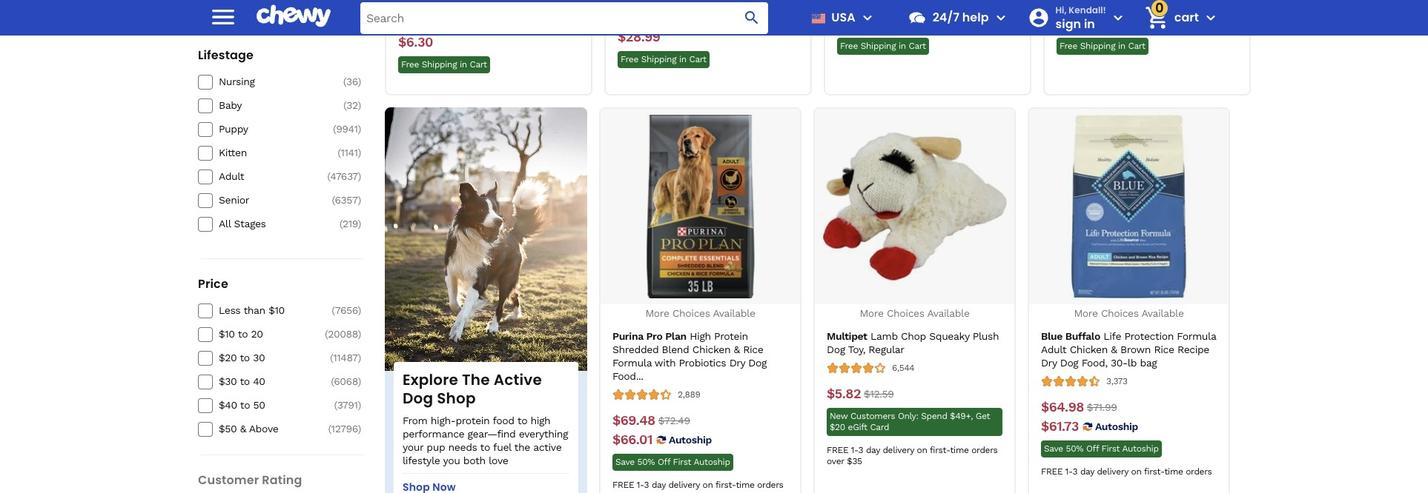 Task type: describe. For each thing, give the bounding box(es) containing it.
protein
[[714, 331, 748, 343]]

1- inside free 1-3 day delivery on first-time orders over $35
[[851, 446, 859, 456]]

) for ( 11487 )
[[358, 352, 361, 364]]

20088
[[328, 329, 358, 341]]

first for $66.01
[[673, 458, 691, 468]]

$64.98 $71.99
[[1041, 400, 1117, 415]]

from
[[403, 416, 428, 427]]

2 more from the left
[[860, 308, 884, 320]]

menu image
[[859, 9, 876, 27]]

new
[[830, 412, 848, 422]]

2 available from the left
[[927, 308, 970, 320]]

less than $10 link
[[219, 304, 324, 318]]

time for $69.48
[[736, 481, 755, 491]]

50
[[253, 400, 265, 412]]

cart down items image
[[1128, 41, 1146, 51]]

customer rating
[[198, 473, 302, 490]]

submit search image
[[743, 9, 761, 27]]

account menu image
[[1109, 9, 1127, 27]]

3,373
[[1107, 376, 1128, 387]]

12796
[[331, 424, 358, 435]]

$61.73
[[1041, 419, 1079, 435]]

buffalo
[[1066, 331, 1101, 343]]

first for $61.73
[[1102, 444, 1120, 455]]

to down gear—find on the left of page
[[480, 442, 490, 454]]

probiotics
[[679, 357, 726, 369]]

hi, kendall! sign in
[[1056, 4, 1106, 33]]

lb
[[1128, 357, 1137, 369]]

formula inside high protein shredded blend chicken & rice formula with probiotics dry dog food...
[[613, 357, 652, 369]]

) for ( 47637 )
[[358, 171, 361, 183]]

more for $69.48
[[646, 308, 669, 320]]

free shipping in cart down $28.99 text field
[[621, 54, 707, 65]]

$5.82 $12.59
[[827, 386, 894, 402]]

$10 inside less than $10 link
[[269, 305, 285, 317]]

rice inside high protein shredded blend chicken & rice formula with probiotics dry dog food...
[[743, 344, 763, 356]]

free 1-3 day delivery on first-time orders for $66.01
[[613, 481, 783, 491]]

cart down the 1,262
[[689, 54, 707, 65]]

adult link
[[219, 170, 324, 183]]

adult inside life protection formula adult chicken & brown rice recipe dry dog food, 30-lb bag
[[1041, 344, 1067, 356]]

) for ( 6068 )
[[358, 376, 361, 388]]

dog inside high protein shredded blend chicken & rice formula with probiotics dry dog food...
[[749, 357, 767, 369]]

kitten
[[219, 147, 247, 159]]

( 6068 )
[[331, 376, 361, 388]]

autoship down 3,373
[[1122, 444, 1159, 455]]

to left high
[[517, 416, 527, 427]]

$30 to 40 link
[[219, 375, 324, 389]]

) for ( 20088 )
[[358, 329, 361, 341]]

1- for $61.73
[[1065, 467, 1073, 478]]

Product search field
[[360, 2, 768, 34]]

( 219 )
[[339, 218, 361, 230]]

2 choices from the left
[[887, 308, 925, 320]]

shipping down in
[[1080, 41, 1116, 51]]

sign
[[1056, 16, 1081, 33]]

lifestyle
[[403, 456, 440, 467]]

the
[[462, 370, 490, 391]]

customers
[[851, 412, 895, 422]]

kendall!
[[1069, 4, 1106, 16]]

11487
[[333, 352, 358, 364]]

( for 7656
[[332, 305, 335, 317]]

price
[[198, 276, 228, 293]]

first- inside free 1-3 day delivery on first-time orders over $35
[[930, 446, 950, 456]]

3 inside free 1-3 day delivery on first-time orders over $35
[[858, 446, 863, 456]]

) for ( 7656 )
[[358, 305, 361, 317]]

above
[[249, 424, 278, 435]]

in down $9.99 text field
[[899, 41, 906, 51]]

6,544
[[892, 363, 915, 373]]

plush
[[973, 331, 999, 343]]

$50 & above link
[[219, 423, 324, 436]]

cart link
[[1139, 0, 1199, 36]]

( for 20088
[[325, 329, 328, 341]]

choices for $69.48
[[673, 308, 710, 320]]

time for $64.98
[[1165, 467, 1183, 478]]

purina
[[613, 331, 643, 343]]

more choices available for $64.98
[[1074, 308, 1184, 320]]

free shipping in cart down in
[[1060, 41, 1146, 51]]

brown
[[1121, 344, 1151, 356]]

blue buffalo life protection formula adult chicken & brown rice recipe dry dog food, 30-lb bag image
[[1037, 115, 1221, 299]]

both
[[463, 456, 486, 467]]

$69.48
[[613, 413, 655, 429]]

free down $7.36 text field
[[840, 41, 858, 51]]

( for 6357
[[332, 194, 335, 206]]

the
[[514, 442, 530, 454]]

off for $66.01
[[658, 458, 670, 468]]

free down $6.30 text box
[[401, 60, 419, 70]]

20
[[251, 329, 263, 341]]

all
[[219, 218, 231, 230]]

shipping down $9.99 text field
[[861, 41, 896, 51]]

protein
[[456, 416, 490, 427]]

recipe
[[1178, 344, 1210, 356]]

in
[[1084, 16, 1095, 33]]

$5.82 text field
[[827, 386, 861, 403]]

first- for $69.48
[[716, 481, 736, 491]]

chicken for $69.48
[[693, 344, 731, 356]]

50% for $61.73
[[1066, 444, 1084, 455]]

free for $61.73
[[1041, 467, 1063, 478]]

$10 to 20 link
[[219, 328, 324, 341]]

shop
[[437, 389, 476, 410]]

only:
[[898, 412, 919, 422]]

( for 219
[[339, 218, 343, 230]]

save for $66.01
[[616, 458, 635, 468]]

shipping down $28.99 text field
[[641, 54, 676, 65]]

blend
[[662, 344, 689, 356]]

0 horizontal spatial adult
[[219, 171, 244, 183]]

stages
[[234, 218, 266, 230]]

40
[[253, 376, 265, 388]]

& for $64.98
[[1111, 344, 1117, 356]]

3 for $64.98
[[1073, 467, 1078, 478]]

0 horizontal spatial &
[[240, 424, 246, 435]]

to for $30
[[240, 376, 250, 388]]

in down 1,205
[[460, 60, 467, 70]]

$20 inside the new customers only: spend $49+, get $20 egift card
[[830, 423, 845, 433]]

multipet
[[827, 331, 867, 343]]

$66.01 text field
[[613, 432, 653, 449]]

shop menu image
[[208, 2, 238, 32]]

customer
[[198, 473, 259, 490]]

high
[[690, 331, 711, 343]]

( 11487 )
[[330, 352, 361, 364]]

$49+,
[[950, 412, 973, 422]]

( for 3791
[[334, 400, 337, 412]]

$69.48 $72.49
[[613, 413, 690, 429]]

cart down 1,205
[[470, 60, 487, 70]]

life protection formula adult chicken & brown rice recipe dry dog food, 30-lb bag
[[1041, 331, 1216, 369]]

$28.99
[[618, 29, 660, 45]]

delivery for $69.48
[[669, 481, 700, 491]]

$6.30
[[398, 34, 433, 50]]

day for $64.98
[[1081, 467, 1094, 478]]

lamb
[[871, 331, 898, 343]]

free inside free 1-3 day delivery on first-time orders over $35
[[827, 446, 849, 456]]

$30 to 40
[[219, 376, 265, 388]]

$50
[[219, 424, 237, 435]]

$14.99
[[1057, 16, 1097, 31]]

high protein shredded blend chicken & rice formula with probiotics dry dog food...
[[613, 331, 767, 383]]

lamb chop squeaky plush dog toy, regular
[[827, 331, 999, 356]]

squeaky
[[929, 331, 970, 343]]

) for ( 9941 )
[[358, 123, 361, 135]]

$7.36
[[837, 16, 870, 31]]

$40 to 50 link
[[219, 399, 324, 413]]

rice inside life protection formula adult chicken & brown rice recipe dry dog food, 30-lb bag
[[1154, 344, 1174, 356]]

hi,
[[1056, 4, 1067, 16]]

$35
[[847, 457, 862, 467]]

( for 47637
[[327, 171, 330, 183]]

) for ( 3791 )
[[358, 400, 361, 412]]

dog inside explore the active dog shop from high-protein food to high performance gear—find everything your pup needs to fuel the active lifestyle you both love
[[403, 389, 433, 410]]

1,205
[[464, 11, 484, 21]]

$7.36 $9.99
[[837, 16, 900, 31]]



Task type: locate. For each thing, give the bounding box(es) containing it.
1 vertical spatial 3
[[1073, 467, 1078, 478]]

( 9941 )
[[333, 123, 361, 135]]

36
[[346, 76, 358, 88]]

4 ) from the top
[[358, 147, 361, 159]]

32
[[347, 99, 358, 111]]

free shipping in cart
[[840, 41, 926, 51], [1060, 41, 1146, 51], [621, 54, 707, 65], [401, 60, 487, 70]]

0 horizontal spatial save
[[616, 458, 635, 468]]

$40
[[219, 400, 237, 412]]

6068
[[334, 376, 358, 388]]

delivery down card
[[883, 446, 914, 456]]

1 horizontal spatial &
[[734, 344, 740, 356]]

0 vertical spatial on
[[917, 446, 927, 456]]

cart menu image
[[1202, 9, 1220, 27]]

2 horizontal spatial time
[[1165, 467, 1183, 478]]

$20 up $30
[[219, 352, 237, 364]]

( 36 )
[[343, 76, 361, 88]]

3 down $66.01 text field
[[644, 481, 649, 491]]

3 choices from the left
[[1101, 308, 1139, 320]]

0 horizontal spatial 3
[[644, 481, 649, 491]]

$14.99 text field
[[1057, 16, 1097, 32]]

chicken up food,
[[1070, 344, 1108, 356]]

) down ( 1141 )
[[358, 171, 361, 183]]

choices up life
[[1101, 308, 1139, 320]]

dog inside lamb chop squeaky plush dog toy, regular
[[827, 344, 845, 356]]

more choices available for $69.48
[[646, 308, 755, 320]]

1 rice from the left
[[743, 344, 763, 356]]

1 horizontal spatial 50%
[[1066, 444, 1084, 455]]

2 horizontal spatial available
[[1142, 308, 1184, 320]]

more up "lamb"
[[860, 308, 884, 320]]

0 horizontal spatial more
[[646, 308, 669, 320]]

adult down kitten
[[219, 171, 244, 183]]

to left 50 on the bottom left
[[240, 400, 250, 412]]

3
[[858, 446, 863, 456], [1073, 467, 1078, 478], [644, 481, 649, 491]]

0 horizontal spatial orders
[[757, 481, 783, 491]]

& down life
[[1111, 344, 1117, 356]]

food...
[[613, 371, 643, 383]]

0 vertical spatial off
[[1086, 444, 1099, 455]]

available up squeaky
[[927, 308, 970, 320]]

dog
[[827, 344, 845, 356], [749, 357, 767, 369], [1060, 357, 1079, 369], [403, 389, 433, 410]]

free 1-3 day delivery on first-time orders down $72.49 "text field"
[[613, 481, 783, 491]]

save 50% off first autoship for $61.73
[[1044, 444, 1159, 455]]

free 1-3 day delivery on first-time orders for $61.73
[[1041, 467, 1212, 478]]

2 vertical spatial time
[[736, 481, 755, 491]]

day inside free 1-3 day delivery on first-time orders over $35
[[866, 446, 880, 456]]

24/7 help
[[933, 9, 989, 26]]

0 horizontal spatial on
[[703, 481, 713, 491]]

) down "( 36 )"
[[358, 99, 361, 111]]

1 vertical spatial on
[[1131, 467, 1142, 478]]

free down $66.01 text field
[[613, 481, 634, 491]]

delivery down $72.49 "text field"
[[669, 481, 700, 491]]

2 horizontal spatial on
[[1131, 467, 1142, 478]]

1 vertical spatial delivery
[[1097, 467, 1129, 478]]

0 horizontal spatial free
[[613, 481, 634, 491]]

0 horizontal spatial 50%
[[638, 458, 655, 468]]

less
[[219, 305, 241, 317]]

available
[[713, 308, 755, 320], [927, 308, 970, 320], [1142, 308, 1184, 320]]

1 vertical spatial 50%
[[638, 458, 655, 468]]

more choices available up high
[[646, 308, 755, 320]]

shipping down $6.30 text box
[[422, 60, 457, 70]]

2 chicken from the left
[[1070, 344, 1108, 356]]

first
[[1102, 444, 1120, 455], [673, 458, 691, 468]]

1 horizontal spatial 3
[[858, 446, 863, 456]]

1141
[[341, 147, 358, 159]]

0 vertical spatial adult
[[219, 171, 244, 183]]

3 ) from the top
[[358, 123, 361, 135]]

3 more choices available from the left
[[1074, 308, 1184, 320]]

9941
[[336, 123, 358, 135]]

$10 down the less at the bottom left of page
[[219, 329, 235, 341]]

1 horizontal spatial rice
[[1154, 344, 1174, 356]]

to left the 40
[[240, 376, 250, 388]]

0 vertical spatial save
[[1044, 444, 1063, 455]]

chicken inside high protein shredded blend chicken & rice formula with probiotics dry dog food...
[[693, 344, 731, 356]]

0 vertical spatial save 50% off first autoship
[[1044, 444, 1159, 455]]

1 vertical spatial first-
[[1144, 467, 1165, 478]]

0 vertical spatial 3
[[858, 446, 863, 456]]

2 vertical spatial on
[[703, 481, 713, 491]]

more up buffalo
[[1074, 308, 1098, 320]]

) for ( 1141 )
[[358, 147, 361, 159]]

fuel
[[493, 442, 511, 454]]

off for $61.73
[[1086, 444, 1099, 455]]

) for ( 32 )
[[358, 99, 361, 111]]

free down sign
[[1060, 41, 1078, 51]]

2 horizontal spatial more
[[1074, 308, 1098, 320]]

$20 down new
[[830, 423, 845, 433]]

3 up $35
[[858, 446, 863, 456]]

you
[[443, 456, 460, 467]]

) down ( 7656 )
[[358, 329, 361, 341]]

0 horizontal spatial formula
[[613, 357, 652, 369]]

save down $66.01 text field
[[616, 458, 635, 468]]

rice down protection at the right bottom
[[1154, 344, 1174, 356]]

50% for $66.01
[[638, 458, 655, 468]]

available up protein
[[713, 308, 755, 320]]

help menu image
[[992, 9, 1010, 27]]

available for $69.48
[[713, 308, 755, 320]]

dog left food,
[[1060, 357, 1079, 369]]

all stages link
[[219, 217, 324, 231]]

1 vertical spatial time
[[1165, 467, 1183, 478]]

50% down $66.01 text field
[[638, 458, 655, 468]]

) down ( 6357 )
[[358, 218, 361, 230]]

gear—find
[[468, 429, 516, 441]]

12 ) from the top
[[358, 400, 361, 412]]

nursing
[[219, 76, 255, 88]]

1 horizontal spatial available
[[927, 308, 970, 320]]

0 horizontal spatial time
[[736, 481, 755, 491]]

plan
[[665, 331, 687, 343]]

1 horizontal spatial time
[[950, 446, 969, 456]]

items image
[[1144, 5, 1170, 31]]

0 horizontal spatial chicken
[[693, 344, 731, 356]]

$10 inside $10 to 20 link
[[219, 329, 235, 341]]

1-
[[851, 446, 859, 456], [1065, 467, 1073, 478], [637, 481, 644, 491]]

more up pro
[[646, 308, 669, 320]]

needs
[[448, 442, 477, 454]]

to left 20
[[238, 329, 248, 341]]

1 horizontal spatial free
[[827, 446, 849, 456]]

2 vertical spatial orders
[[757, 481, 783, 491]]

toy,
[[848, 344, 865, 356]]

1 vertical spatial $20
[[830, 423, 845, 433]]

$66.01
[[613, 432, 653, 448]]

choices up chop
[[887, 308, 925, 320]]

( for 9941
[[333, 123, 336, 135]]

2 vertical spatial 3
[[644, 481, 649, 491]]

2 horizontal spatial more choices available
[[1074, 308, 1184, 320]]

1 vertical spatial adult
[[1041, 344, 1067, 356]]

baby link
[[219, 99, 324, 112]]

more choices available up chop
[[860, 308, 970, 320]]

5 ) from the top
[[358, 171, 361, 183]]

all stages
[[219, 218, 266, 230]]

protection
[[1125, 331, 1174, 343]]

1- for $66.01
[[637, 481, 644, 491]]

$72.49
[[658, 415, 690, 427]]

help
[[962, 9, 989, 26]]

2 vertical spatial day
[[652, 481, 666, 491]]

spend
[[921, 412, 947, 422]]

off down $72.49 "text field"
[[658, 458, 670, 468]]

1 horizontal spatial save
[[1044, 444, 1063, 455]]

) for ( 6357 )
[[358, 194, 361, 206]]

( for 36
[[343, 76, 346, 88]]

2 more choices available from the left
[[860, 308, 970, 320]]

to left the 30
[[240, 352, 250, 364]]

kitten link
[[219, 146, 324, 160]]

free for $66.01
[[613, 481, 634, 491]]

1 horizontal spatial chicken
[[1070, 344, 1108, 356]]

) for ( 36 )
[[358, 76, 361, 88]]

chicken inside life protection formula adult chicken & brown rice recipe dry dog food, 30-lb bag
[[1070, 344, 1108, 356]]

free 1-3 day delivery on first-time orders over $35
[[827, 446, 998, 467]]

2 vertical spatial free
[[613, 481, 634, 491]]

30
[[253, 352, 265, 364]]

6 ) from the top
[[358, 194, 361, 206]]

time
[[950, 446, 969, 456], [1165, 467, 1183, 478], [736, 481, 755, 491]]

senior link
[[219, 194, 324, 207]]

7 ) from the top
[[358, 218, 361, 230]]

dry inside high protein shredded blend chicken & rice formula with probiotics dry dog food...
[[730, 357, 745, 369]]

( for 32
[[343, 99, 347, 111]]

13 ) from the top
[[358, 424, 361, 435]]

formula up the recipe
[[1177, 331, 1216, 343]]

1 more choices available from the left
[[646, 308, 755, 320]]

$69.48 text field
[[613, 413, 655, 429]]

1 horizontal spatial orders
[[972, 446, 998, 456]]

with
[[655, 357, 676, 369]]

50% down $61.73 text box
[[1066, 444, 1084, 455]]

to for $10
[[238, 329, 248, 341]]

orders
[[972, 446, 998, 456], [1186, 467, 1212, 478], [757, 481, 783, 491]]

3 more from the left
[[1074, 308, 1098, 320]]

$12.59 text field
[[864, 386, 894, 403]]

) up ( 3791 )
[[358, 376, 361, 388]]

2 ) from the top
[[358, 99, 361, 111]]

0 horizontal spatial choices
[[673, 308, 710, 320]]

1 horizontal spatial day
[[866, 446, 880, 456]]

1- down $66.01 text field
[[637, 481, 644, 491]]

available for $64.98
[[1142, 308, 1184, 320]]

0 horizontal spatial rice
[[743, 344, 763, 356]]

$61.73 text field
[[1041, 419, 1079, 435]]

0 vertical spatial $10
[[269, 305, 285, 317]]

1 horizontal spatial more
[[860, 308, 884, 320]]

$64.98
[[1041, 400, 1084, 415]]

1 chicken from the left
[[693, 344, 731, 356]]

bag
[[1140, 357, 1157, 369]]

1 vertical spatial off
[[658, 458, 670, 468]]

free
[[827, 446, 849, 456], [1041, 467, 1063, 478], [613, 481, 634, 491]]

over
[[827, 457, 844, 467]]

& right $50 on the left of page
[[240, 424, 246, 435]]

( 47637 )
[[327, 171, 361, 183]]

performance
[[403, 429, 464, 441]]

0 vertical spatial 50%
[[1066, 444, 1084, 455]]

save 50% off first autoship down the $71.99 text box
[[1044, 444, 1159, 455]]

& inside life protection formula adult chicken & brown rice recipe dry dog food, 30-lb bag
[[1111, 344, 1117, 356]]

$71.99 text field
[[1087, 400, 1117, 416]]

save
[[1044, 444, 1063, 455], [616, 458, 635, 468]]

2 horizontal spatial delivery
[[1097, 467, 1129, 478]]

orders for $64.98
[[1186, 467, 1212, 478]]

) down ( 3791 )
[[358, 424, 361, 435]]

0 vertical spatial 1-
[[851, 446, 859, 456]]

free
[[840, 41, 858, 51], [1060, 41, 1078, 51], [621, 54, 639, 65], [401, 60, 419, 70]]

$28.99 text field
[[618, 29, 660, 46]]

$10 to 20
[[219, 329, 263, 341]]

3 down $61.73 text box
[[1073, 467, 1078, 478]]

$10 right than
[[269, 305, 285, 317]]

puppy
[[219, 123, 248, 135]]

1 more from the left
[[646, 308, 669, 320]]

first down the $71.99 text box
[[1102, 444, 1120, 455]]

cart down chewy support image
[[909, 41, 926, 51]]

1 horizontal spatial first
[[1102, 444, 1120, 455]]

free shipping in cart down $6.30 text box
[[401, 60, 487, 70]]

( for 6068
[[331, 376, 334, 388]]

47637
[[330, 171, 358, 183]]

10 ) from the top
[[358, 352, 361, 364]]

2 vertical spatial delivery
[[669, 481, 700, 491]]

2 horizontal spatial choices
[[1101, 308, 1139, 320]]

2 horizontal spatial orders
[[1186, 467, 1212, 478]]

formula down shredded
[[613, 357, 652, 369]]

2 horizontal spatial free
[[1041, 467, 1063, 478]]

3 for $69.48
[[644, 481, 649, 491]]

2 horizontal spatial 3
[[1073, 467, 1078, 478]]

) up ( 32 )
[[358, 76, 361, 88]]

to
[[238, 329, 248, 341], [240, 352, 250, 364], [240, 376, 250, 388], [240, 400, 250, 412], [517, 416, 527, 427], [480, 442, 490, 454]]

blue buffalo
[[1041, 331, 1101, 343]]

Search text field
[[360, 2, 768, 34]]

0 vertical spatial orders
[[972, 446, 998, 456]]

1 vertical spatial free 1-3 day delivery on first-time orders
[[613, 481, 783, 491]]

) up ( 219 )
[[358, 194, 361, 206]]

in down the 1,262
[[679, 54, 687, 65]]

list
[[385, 0, 1251, 96]]

1 dry from the left
[[730, 357, 745, 369]]

1 vertical spatial free
[[1041, 467, 1063, 478]]

1 ) from the top
[[358, 76, 361, 88]]

0 vertical spatial free
[[827, 446, 849, 456]]

1 horizontal spatial 1-
[[851, 446, 859, 456]]

chewy image
[[411, 0, 449, 4]]

first- for $64.98
[[1144, 467, 1165, 478]]

in down account menu image
[[1118, 41, 1126, 51]]

orders for $69.48
[[757, 481, 783, 491]]

0 vertical spatial formula
[[1177, 331, 1216, 343]]

autoship down the $71.99 text box
[[1095, 421, 1138, 433]]

formula inside life protection formula adult chicken & brown rice recipe dry dog food, 30-lb bag
[[1177, 331, 1216, 343]]

rice
[[743, 344, 763, 356], [1154, 344, 1174, 356]]

on for $64.98
[[1131, 467, 1142, 478]]

delivery for $64.98
[[1097, 467, 1129, 478]]

purina pro plan high protein shredded blend chicken & rice formula with probiotics dry dog food, 35-lb bag image
[[609, 115, 792, 299]]

rice down protein
[[743, 344, 763, 356]]

day down $66.01 text field
[[652, 481, 666, 491]]

0 vertical spatial first-
[[930, 446, 950, 456]]

2 horizontal spatial 1-
[[1065, 467, 1073, 478]]

0 horizontal spatial available
[[713, 308, 755, 320]]

0 vertical spatial delivery
[[883, 446, 914, 456]]

0 vertical spatial $20
[[219, 352, 237, 364]]

3 available from the left
[[1142, 308, 1184, 320]]

0 horizontal spatial free 1-3 day delivery on first-time orders
[[613, 481, 783, 491]]

usa button
[[805, 0, 876, 36]]

life
[[1104, 331, 1121, 343]]

1 horizontal spatial on
[[917, 446, 927, 456]]

) down ( 6068 )
[[358, 400, 361, 412]]

on for $69.48
[[703, 481, 713, 491]]

1 horizontal spatial delivery
[[883, 446, 914, 456]]

free shipping in cart down $9.99 text field
[[840, 41, 926, 51]]

) for ( 12796 )
[[358, 424, 361, 435]]

$20 to 30
[[219, 352, 265, 364]]

senior
[[219, 194, 249, 206]]

delivery down the $71.99 text box
[[1097, 467, 1129, 478]]

( for 12796
[[328, 424, 331, 435]]

shredded
[[613, 344, 659, 356]]

day down $64.98 $71.99
[[1081, 467, 1094, 478]]

1- up $35
[[851, 446, 859, 456]]

on inside free 1-3 day delivery on first-time orders over $35
[[917, 446, 927, 456]]

0 horizontal spatial first
[[673, 458, 691, 468]]

) down ( 32 )
[[358, 123, 361, 135]]

explore
[[403, 370, 458, 391]]

chewy support image
[[908, 8, 927, 27]]

day for $69.48
[[652, 481, 666, 491]]

blue
[[1041, 331, 1063, 343]]

) up ( 20088 )
[[358, 305, 361, 317]]

11 ) from the top
[[358, 376, 361, 388]]

save for $61.73
[[1044, 444, 1063, 455]]

1 vertical spatial orders
[[1186, 467, 1212, 478]]

free down $28.99 text field
[[621, 54, 639, 65]]

0 vertical spatial first
[[1102, 444, 1120, 455]]

0 horizontal spatial 1-
[[637, 481, 644, 491]]

( for 1141
[[338, 147, 341, 159]]

( 7656 )
[[332, 305, 361, 317]]

1- down $61.73 text box
[[1065, 467, 1073, 478]]

1 horizontal spatial $20
[[830, 423, 845, 433]]

autoship down 2,889
[[694, 458, 730, 468]]

dry down blue
[[1041, 357, 1057, 369]]

multipet lamb chop squeaky plush dog toy, regular image
[[823, 115, 1007, 299]]

chicken up the probiotics
[[693, 344, 731, 356]]

free up over
[[827, 446, 849, 456]]

2 dry from the left
[[1041, 357, 1057, 369]]

regular
[[869, 344, 904, 356]]

9 ) from the top
[[358, 329, 361, 341]]

off down the $71.99 text box
[[1086, 444, 1099, 455]]

0 horizontal spatial day
[[652, 481, 666, 491]]

$71.99
[[1087, 402, 1117, 414]]

save 50% off first autoship for $66.01
[[616, 458, 730, 468]]

) for ( 219 )
[[358, 218, 361, 230]]

1 vertical spatial save 50% off first autoship
[[616, 458, 730, 468]]

$6.30 text field
[[398, 34, 433, 51]]

dog down multipet
[[827, 344, 845, 356]]

day down card
[[866, 446, 880, 456]]

1 choices from the left
[[673, 308, 710, 320]]

) up ( 6068 )
[[358, 352, 361, 364]]

to for $40
[[240, 400, 250, 412]]

0 horizontal spatial $20
[[219, 352, 237, 364]]

0 horizontal spatial more choices available
[[646, 308, 755, 320]]

0 horizontal spatial off
[[658, 458, 670, 468]]

delivery inside free 1-3 day delivery on first-time orders over $35
[[883, 446, 914, 456]]

$7.36 text field
[[837, 16, 870, 32]]

$20 to 30 link
[[219, 352, 324, 365]]

$64.98 text field
[[1041, 400, 1084, 416]]

more choices available up life
[[1074, 308, 1184, 320]]

$10
[[269, 305, 285, 317], [219, 329, 235, 341]]

( 32 )
[[343, 99, 361, 111]]

orders inside free 1-3 day delivery on first-time orders over $35
[[972, 446, 998, 456]]

& for $69.48
[[734, 344, 740, 356]]

& down protein
[[734, 344, 740, 356]]

1 horizontal spatial save 50% off first autoship
[[1044, 444, 1159, 455]]

2 vertical spatial first-
[[716, 481, 736, 491]]

time inside free 1-3 day delivery on first-time orders over $35
[[950, 446, 969, 456]]

chewy home image
[[257, 0, 331, 33]]

2 horizontal spatial first-
[[1144, 467, 1165, 478]]

$5.82
[[827, 386, 861, 402]]

dry inside life protection formula adult chicken & brown rice recipe dry dog food, 30-lb bag
[[1041, 357, 1057, 369]]

1 horizontal spatial formula
[[1177, 331, 1216, 343]]

1 vertical spatial first
[[673, 458, 691, 468]]

first-
[[930, 446, 950, 456], [1144, 467, 1165, 478], [716, 481, 736, 491]]

1 horizontal spatial first-
[[930, 446, 950, 456]]

1 horizontal spatial off
[[1086, 444, 1099, 455]]

dog right the probiotics
[[749, 357, 767, 369]]

to for $20
[[240, 352, 250, 364]]

2 vertical spatial 1-
[[637, 481, 644, 491]]

high-
[[431, 416, 456, 427]]

baby
[[219, 99, 242, 111]]

0 horizontal spatial $10
[[219, 329, 235, 341]]

everything
[[519, 429, 568, 441]]

2 rice from the left
[[1154, 344, 1174, 356]]

2 horizontal spatial &
[[1111, 344, 1117, 356]]

in
[[899, 41, 906, 51], [1118, 41, 1126, 51], [679, 54, 687, 65], [460, 60, 467, 70]]

1 horizontal spatial free 1-3 day delivery on first-time orders
[[1041, 467, 1212, 478]]

8 ) from the top
[[358, 305, 361, 317]]

free down $61.73 text box
[[1041, 467, 1063, 478]]

chicken for $64.98
[[1070, 344, 1108, 356]]

1 available from the left
[[713, 308, 755, 320]]

0 horizontal spatial save 50% off first autoship
[[616, 458, 730, 468]]

$9.99 text field
[[873, 16, 900, 32]]

first down $72.49 "text field"
[[673, 458, 691, 468]]

save down $61.73 text box
[[1044, 444, 1063, 455]]

free 1-3 day delivery on first-time orders down the $71.99 text box
[[1041, 467, 1212, 478]]

$40 to 50
[[219, 400, 265, 412]]

1 vertical spatial day
[[1081, 467, 1094, 478]]

adult down blue
[[1041, 344, 1067, 356]]

( for 11487
[[330, 352, 333, 364]]

) down ( 9941 )
[[358, 147, 361, 159]]

more for $64.98
[[1074, 308, 1098, 320]]

$72.49 text field
[[658, 413, 690, 429]]

2,889
[[678, 390, 701, 400]]

autoship down $72.49 "text field"
[[669, 435, 712, 446]]

0 horizontal spatial first-
[[716, 481, 736, 491]]

dry down protein
[[730, 357, 745, 369]]

dog inside life protection formula adult chicken & brown rice recipe dry dog food, 30-lb bag
[[1060, 357, 1079, 369]]

1 horizontal spatial $10
[[269, 305, 285, 317]]

choices up high
[[673, 308, 710, 320]]

& inside high protein shredded blend chicken & rice formula with probiotics dry dog food...
[[734, 344, 740, 356]]

list containing $7.36
[[385, 0, 1251, 96]]

choices for $64.98
[[1101, 308, 1139, 320]]



Task type: vqa. For each thing, say whether or not it's contained in the screenshot.
nursing
yes



